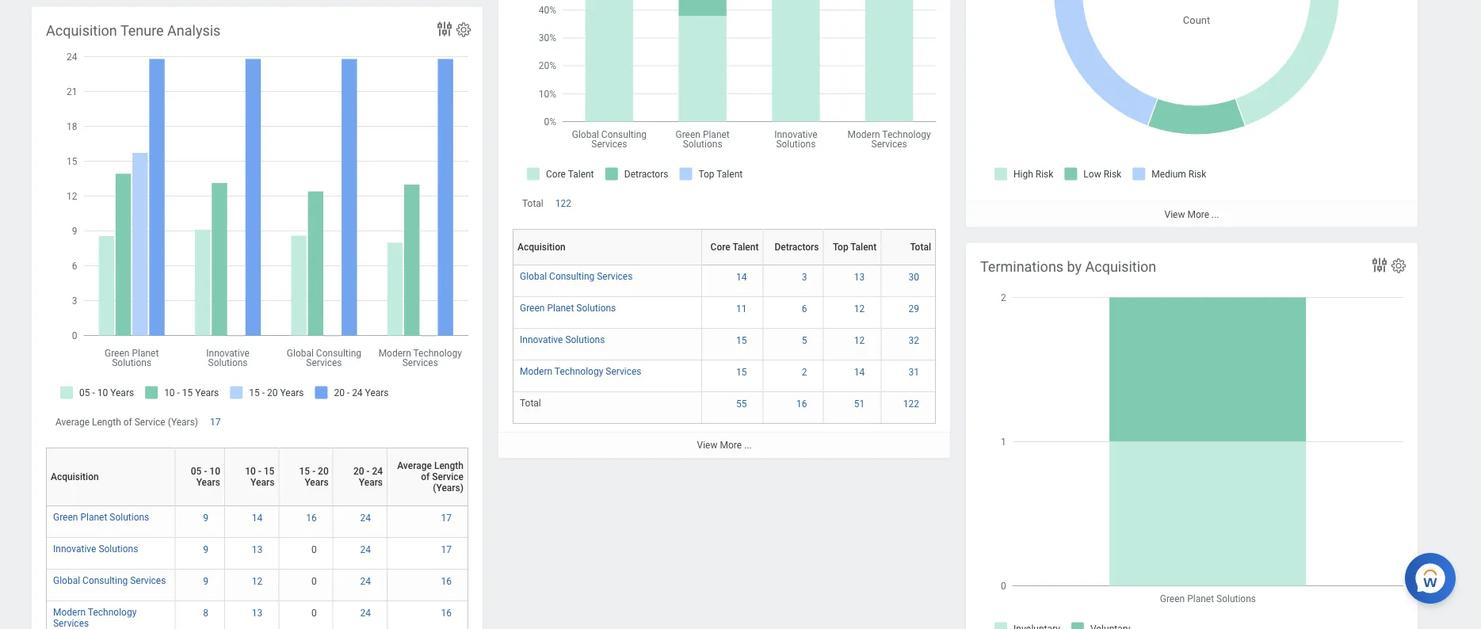 Task type: locate. For each thing, give the bounding box(es) containing it.
1 24 button from the top
[[360, 512, 373, 525]]

detractors button
[[768, 223, 830, 270]]

1 vertical spatial acquisition button
[[51, 443, 181, 512]]

- for 05
[[204, 466, 207, 477]]

24 button for global consulting services
[[360, 575, 373, 588]]

12 button for 29
[[854, 303, 867, 315]]

green planet solutions for 9
[[53, 512, 149, 523]]

13 for 17
[[252, 544, 263, 555]]

0 horizontal spatial talent
[[733, 242, 759, 253]]

14 down 10 - 15 years on the left of page
[[252, 513, 263, 524]]

terminations by acquisition element
[[966, 243, 1418, 629]]

1 vertical spatial 13
[[252, 544, 263, 555]]

1 horizontal spatial length
[[434, 460, 464, 471]]

innovative inside acquisition tenure analysis element
[[53, 544, 96, 555]]

modern
[[520, 366, 553, 377], [53, 607, 86, 618]]

15 right 10 - 15 years on the left of page
[[299, 466, 310, 477]]

0 horizontal spatial global
[[53, 575, 80, 586]]

1 vertical spatial 0
[[311, 576, 317, 587]]

technology
[[555, 366, 603, 377], [88, 607, 137, 618]]

- for 20
[[367, 466, 370, 477]]

years left 15 - 20 years button
[[251, 477, 275, 488]]

2 years from the left
[[251, 477, 275, 488]]

3 24 button from the top
[[360, 575, 373, 588]]

2 9 button from the top
[[203, 544, 211, 556]]

8 button
[[203, 607, 211, 620]]

15 inside 10 - 15 years
[[264, 466, 275, 477]]

14 button up 51
[[854, 366, 867, 379]]

3 years from the left
[[305, 477, 329, 488]]

consulting inside acquisition talent health element
[[549, 271, 595, 282]]

- inside 15 - 20 years
[[312, 466, 316, 477]]

global for 9
[[53, 575, 80, 586]]

0 button
[[311, 544, 319, 556], [311, 575, 319, 588], [311, 607, 319, 620]]

global consulting services for 14
[[520, 271, 633, 282]]

13 button
[[854, 271, 867, 284], [252, 544, 265, 556], [252, 607, 265, 620]]

innovative solutions
[[520, 334, 605, 345], [53, 544, 138, 555]]

2 10 from the left
[[245, 466, 256, 477]]

122 for leftmost the '122' button
[[556, 198, 572, 209]]

view more ... link for acquisition talent health element
[[499, 432, 950, 458]]

17
[[210, 417, 221, 428], [441, 513, 452, 524], [441, 544, 452, 555]]

1 horizontal spatial 122
[[903, 399, 920, 410]]

modern technology services inside acquisition tenure analysis element
[[53, 607, 137, 629]]

14 down core talent
[[736, 272, 747, 283]]

modern inside acquisition talent health element
[[520, 366, 553, 377]]

1 vertical spatial 12
[[854, 335, 865, 346]]

0 vertical spatial view more ... link
[[966, 201, 1418, 227]]

years left 10 - 15 years 'button'
[[196, 477, 220, 488]]

1 vertical spatial modern technology services
[[53, 607, 137, 629]]

view more ... inside acquisition talent health element
[[697, 440, 752, 451]]

service
[[135, 417, 165, 428], [432, 471, 464, 483]]

services for 8
[[53, 618, 89, 629]]

green planet solutions
[[520, 303, 616, 314], [53, 512, 149, 523]]

0 vertical spatial acquisition button
[[518, 224, 708, 271]]

2 vertical spatial 14
[[252, 513, 263, 524]]

acquisition tenure analysis
[[46, 22, 221, 39]]

1 horizontal spatial service
[[432, 471, 464, 483]]

10 right 05
[[210, 466, 220, 477]]

green planet solutions link inside acquisition talent health element
[[520, 299, 616, 314]]

0
[[311, 544, 317, 555], [311, 576, 317, 587], [311, 608, 317, 619]]

0 horizontal spatial technology
[[88, 607, 137, 618]]

0 vertical spatial green planet solutions
[[520, 303, 616, 314]]

count
[[1183, 14, 1211, 26]]

1 horizontal spatial innovative
[[520, 334, 563, 345]]

1 years from the left
[[196, 477, 220, 488]]

global consulting services inside acquisition talent health element
[[520, 271, 633, 282]]

0 horizontal spatial service
[[135, 417, 165, 428]]

1 vertical spatial 17 button
[[441, 512, 454, 525]]

17 button
[[210, 416, 223, 429], [441, 512, 454, 525], [441, 544, 454, 556]]

11
[[736, 303, 747, 315]]

1 10 from the left
[[210, 466, 220, 477]]

55 button
[[736, 398, 749, 410]]

0 horizontal spatial 10
[[210, 466, 220, 477]]

planet
[[547, 303, 574, 314], [80, 512, 107, 523]]

24
[[372, 466, 383, 477], [360, 513, 371, 524], [360, 544, 371, 555], [360, 576, 371, 587], [360, 608, 371, 619]]

0 horizontal spatial modern
[[53, 607, 86, 618]]

technology for consulting
[[88, 607, 137, 618]]

green planet solutions inside acquisition talent health element
[[520, 303, 616, 314]]

9 button for solutions
[[203, 512, 211, 525]]

1 horizontal spatial innovative solutions link
[[520, 331, 605, 345]]

green planet solutions link for 9
[[53, 509, 149, 523]]

10 inside 05 - 10 years
[[210, 466, 220, 477]]

innovative solutions link inside acquisition tenure analysis element
[[53, 540, 138, 555]]

innovative solutions inside acquisition tenure analysis element
[[53, 544, 138, 555]]

17 for 0
[[441, 544, 452, 555]]

0 for modern technology services
[[311, 608, 317, 619]]

talent right top
[[851, 242, 877, 253]]

0 horizontal spatial ...
[[744, 440, 752, 451]]

modern technology services inside acquisition talent health element
[[520, 366, 642, 377]]

innovative inside acquisition talent health element
[[520, 334, 563, 345]]

0 horizontal spatial global consulting services link
[[53, 572, 166, 586]]

12 inside acquisition tenure analysis element
[[252, 576, 263, 587]]

view more ... for acquisition talent health element
[[697, 440, 752, 451]]

20 - 24 years
[[353, 466, 383, 488]]

- inside 10 - 15 years
[[258, 466, 261, 477]]

1 horizontal spatial global consulting services link
[[520, 268, 633, 282]]

0 vertical spatial innovative solutions
[[520, 334, 605, 345]]

service inside button
[[432, 471, 464, 483]]

9 for solutions
[[203, 513, 208, 524]]

planet inside acquisition tenure analysis element
[[80, 512, 107, 523]]

10 inside 10 - 15 years
[[245, 466, 256, 477]]

1 horizontal spatial view more ...
[[1165, 209, 1220, 220]]

10 right 05 - 10 years
[[245, 466, 256, 477]]

17 for 16
[[441, 513, 452, 524]]

0 horizontal spatial modern technology services
[[53, 607, 137, 629]]

innovative solutions for 9
[[53, 544, 138, 555]]

talent inside top talent button
[[851, 242, 877, 253]]

modern technology services link
[[520, 363, 642, 377], [53, 604, 137, 629]]

global inside acquisition talent health element
[[520, 271, 547, 282]]

6 button
[[802, 303, 810, 315]]

analysis
[[167, 22, 221, 39]]

more inside acquisition talent health element
[[720, 440, 742, 451]]

0 for global consulting services
[[311, 576, 317, 587]]

122
[[556, 198, 572, 209], [903, 399, 920, 410]]

acquisition
[[46, 22, 117, 39], [518, 242, 566, 253], [1086, 258, 1157, 275], [51, 471, 99, 483]]

1 horizontal spatial planet
[[547, 303, 574, 314]]

20
[[318, 466, 329, 477], [353, 466, 364, 477]]

1 horizontal spatial 10
[[245, 466, 256, 477]]

0 horizontal spatial view more ... link
[[499, 432, 950, 458]]

2 vertical spatial 13
[[252, 608, 263, 619]]

1 0 button from the top
[[311, 544, 319, 556]]

1 vertical spatial view
[[697, 440, 718, 451]]

innovative solutions inside acquisition talent health element
[[520, 334, 605, 345]]

15 button up 55
[[736, 366, 749, 379]]

15
[[736, 335, 747, 346], [736, 367, 747, 378], [264, 466, 275, 477], [299, 466, 310, 477]]

0 vertical spatial 14
[[736, 272, 747, 283]]

innovative solutions for 15
[[520, 334, 605, 345]]

... inside acquisition talent health element
[[744, 440, 752, 451]]

0 horizontal spatial average length of service (years)
[[55, 417, 198, 428]]

services
[[597, 271, 633, 282], [606, 366, 642, 377], [130, 575, 166, 586], [53, 618, 89, 629]]

consulting inside acquisition tenure analysis element
[[82, 575, 128, 586]]

green planet solutions link inside acquisition tenure analysis element
[[53, 509, 149, 523]]

13
[[854, 272, 865, 283], [252, 544, 263, 555], [252, 608, 263, 619]]

1 - from the left
[[204, 466, 207, 477]]

1 vertical spatial 12 button
[[854, 334, 867, 347]]

13 button for 17
[[252, 544, 265, 556]]

years for 20
[[305, 477, 329, 488]]

global consulting services link
[[520, 268, 633, 282], [53, 572, 166, 586]]

- left 20 - 24 years button
[[312, 466, 316, 477]]

30 button
[[909, 271, 922, 284]]

of
[[123, 417, 132, 428], [421, 471, 430, 483]]

13 button for 16
[[252, 607, 265, 620]]

0 horizontal spatial consulting
[[82, 575, 128, 586]]

9 button
[[203, 512, 211, 525], [203, 544, 211, 556], [203, 575, 211, 588]]

13 down top talent
[[854, 272, 865, 283]]

1 vertical spatial view more ...
[[697, 440, 752, 451]]

0 button for modern technology services
[[311, 607, 319, 620]]

0 horizontal spatial innovative solutions
[[53, 544, 138, 555]]

15 up 55
[[736, 367, 747, 378]]

1 horizontal spatial of
[[421, 471, 430, 483]]

0 vertical spatial modern technology services link
[[520, 363, 642, 377]]

0 vertical spatial global
[[520, 271, 547, 282]]

9
[[203, 513, 208, 524], [203, 544, 208, 555], [203, 576, 208, 587]]

1 0 from the top
[[311, 544, 317, 555]]

0 horizontal spatial green planet solutions link
[[53, 509, 149, 523]]

2 vertical spatial 0 button
[[311, 607, 319, 620]]

1 talent from the left
[[733, 242, 759, 253]]

20 left 20 - 24 years button
[[318, 466, 329, 477]]

1 vertical spatial 17
[[441, 513, 452, 524]]

3 0 from the top
[[311, 608, 317, 619]]

0 vertical spatial 122 button
[[556, 197, 574, 210]]

2 talent from the left
[[851, 242, 877, 253]]

top
[[833, 242, 849, 253]]

4 - from the left
[[367, 466, 370, 477]]

view more ... link
[[966, 201, 1418, 227], [499, 432, 950, 458]]

talent
[[733, 242, 759, 253], [851, 242, 877, 253]]

...
[[1212, 209, 1220, 220], [744, 440, 752, 451]]

1 horizontal spatial global consulting services
[[520, 271, 633, 282]]

acquisition button for solutions
[[51, 443, 181, 512]]

0 horizontal spatial of
[[123, 417, 132, 428]]

0 horizontal spatial acquisition button
[[51, 443, 181, 512]]

2 - from the left
[[258, 466, 261, 477]]

5
[[802, 335, 807, 346]]

1 horizontal spatial modern technology services
[[520, 366, 642, 377]]

years inside 15 - 20 years
[[305, 477, 329, 488]]

modern technology services
[[520, 366, 642, 377], [53, 607, 137, 629]]

1 vertical spatial 122
[[903, 399, 920, 410]]

0 vertical spatial 122
[[556, 198, 572, 209]]

14 button
[[736, 271, 749, 284], [854, 366, 867, 379], [252, 512, 265, 525]]

0 horizontal spatial view more ...
[[697, 440, 752, 451]]

0 vertical spatial consulting
[[549, 271, 595, 282]]

years left 20 - 24 years button
[[305, 477, 329, 488]]

1 20 from the left
[[318, 466, 329, 477]]

1 horizontal spatial view more ... link
[[966, 201, 1418, 227]]

2 vertical spatial 12
[[252, 576, 263, 587]]

view inside acquisition talent health element
[[697, 440, 718, 451]]

modern technology services for consulting
[[53, 607, 137, 629]]

17 button for 16
[[441, 512, 454, 525]]

innovative solutions link inside acquisition talent health element
[[520, 331, 605, 345]]

length
[[92, 417, 121, 428], [434, 460, 464, 471]]

configure and view chart data image
[[1371, 256, 1390, 275]]

0 horizontal spatial view
[[697, 440, 718, 451]]

green planet solutions link for 11
[[520, 299, 616, 314]]

view inside acquisition high potentials retention risk element
[[1165, 209, 1185, 220]]

1 horizontal spatial 14 button
[[736, 271, 749, 284]]

1 9 button from the top
[[203, 512, 211, 525]]

view more ...
[[1165, 209, 1220, 220], [697, 440, 752, 451]]

1 vertical spatial 9
[[203, 544, 208, 555]]

24 button
[[360, 512, 373, 525], [360, 544, 373, 556], [360, 575, 373, 588], [360, 607, 373, 620]]

- inside 20 - 24 years
[[367, 466, 370, 477]]

- inside 05 - 10 years
[[204, 466, 207, 477]]

15 button down 11 button
[[736, 334, 749, 347]]

global consulting services
[[520, 271, 633, 282], [53, 575, 166, 586]]

51 button
[[854, 398, 867, 410]]

technology inside acquisition tenure analysis element
[[88, 607, 137, 618]]

3 9 button from the top
[[203, 575, 211, 588]]

core talent
[[711, 242, 759, 253]]

-
[[204, 466, 207, 477], [258, 466, 261, 477], [312, 466, 316, 477], [367, 466, 370, 477]]

1 horizontal spatial modern technology services link
[[520, 363, 642, 377]]

1 vertical spatial 14
[[854, 367, 865, 378]]

0 horizontal spatial more
[[720, 440, 742, 451]]

14 up 51
[[854, 367, 865, 378]]

1 9 from the top
[[203, 513, 208, 524]]

0 vertical spatial 0 button
[[311, 544, 319, 556]]

planet inside acquisition talent health element
[[547, 303, 574, 314]]

... inside acquisition high potentials retention risk element
[[1212, 209, 1220, 220]]

0 horizontal spatial innovative
[[53, 544, 96, 555]]

innovative solutions link
[[520, 331, 605, 345], [53, 540, 138, 555]]

global inside acquisition tenure analysis element
[[53, 575, 80, 586]]

green planet solutions link
[[520, 299, 616, 314], [53, 509, 149, 523]]

12 button
[[854, 303, 867, 315], [854, 334, 867, 347], [252, 575, 265, 588]]

1 vertical spatial technology
[[88, 607, 137, 618]]

15 left 15 - 20 years button
[[264, 466, 275, 477]]

global consulting services inside acquisition tenure analysis element
[[53, 575, 166, 586]]

1 horizontal spatial green planet solutions
[[520, 303, 616, 314]]

0 vertical spatial modern
[[520, 366, 553, 377]]

- right 05
[[204, 466, 207, 477]]

view more ... for acquisition high potentials retention risk element
[[1165, 209, 1220, 220]]

0 horizontal spatial global consulting services
[[53, 575, 166, 586]]

4 24 button from the top
[[360, 607, 373, 620]]

global consulting services for 9
[[53, 575, 166, 586]]

16 button
[[797, 398, 810, 410], [306, 512, 319, 525], [441, 575, 454, 588], [441, 607, 454, 620]]

0 horizontal spatial planet
[[80, 512, 107, 523]]

0 vertical spatial average
[[55, 417, 90, 428]]

1 horizontal spatial green
[[520, 303, 545, 314]]

0 vertical spatial (years)
[[168, 417, 198, 428]]

talent right the core
[[733, 242, 759, 253]]

0 vertical spatial ...
[[1212, 209, 1220, 220]]

green planet solutions inside acquisition tenure analysis element
[[53, 512, 149, 523]]

1 vertical spatial planet
[[80, 512, 107, 523]]

0 vertical spatial innovative solutions link
[[520, 331, 605, 345]]

15 button
[[736, 334, 749, 347], [736, 366, 749, 379]]

1 vertical spatial innovative
[[53, 544, 96, 555]]

13 button down top talent
[[854, 271, 867, 284]]

0 button for global consulting services
[[311, 575, 319, 588]]

1 vertical spatial global consulting services
[[53, 575, 166, 586]]

years
[[196, 477, 220, 488], [251, 477, 275, 488], [305, 477, 329, 488], [359, 477, 383, 488]]

total element
[[520, 395, 541, 409]]

14
[[736, 272, 747, 283], [854, 367, 865, 378], [252, 513, 263, 524]]

2 0 button from the top
[[311, 575, 319, 588]]

1 vertical spatial innovative solutions
[[53, 544, 138, 555]]

2 0 from the top
[[311, 576, 317, 587]]

solutions
[[577, 303, 616, 314], [566, 334, 605, 345], [110, 512, 149, 523], [99, 544, 138, 555]]

24 for modern technology services
[[360, 608, 371, 619]]

10
[[210, 466, 220, 477], [245, 466, 256, 477]]

1 horizontal spatial 122 button
[[903, 398, 922, 410]]

view for view more ... link related to acquisition talent health element
[[697, 440, 718, 451]]

modern inside acquisition tenure analysis element
[[53, 607, 86, 618]]

2
[[802, 367, 807, 378]]

tenure
[[120, 22, 164, 39]]

average length of service (years)
[[55, 417, 198, 428], [397, 460, 464, 494]]

2 20 from the left
[[353, 466, 364, 477]]

4 years from the left
[[359, 477, 383, 488]]

0 horizontal spatial green
[[53, 512, 78, 523]]

3 0 button from the top
[[311, 607, 319, 620]]

122 button
[[556, 197, 574, 210], [903, 398, 922, 410]]

2 15 button from the top
[[736, 366, 749, 379]]

global
[[520, 271, 547, 282], [53, 575, 80, 586]]

by
[[1067, 258, 1082, 275]]

green inside acquisition talent health element
[[520, 303, 545, 314]]

more inside acquisition high potentials retention risk element
[[1188, 209, 1210, 220]]

years for 10
[[196, 477, 220, 488]]

innovative solutions link for 9
[[53, 540, 138, 555]]

2 24 button from the top
[[360, 544, 373, 556]]

0 vertical spatial 9 button
[[203, 512, 211, 525]]

talent inside core talent button
[[733, 242, 759, 253]]

(years)
[[168, 417, 198, 428], [433, 483, 464, 494]]

13 inside acquisition talent health element
[[854, 272, 865, 283]]

1 horizontal spatial (years)
[[433, 483, 464, 494]]

12
[[854, 303, 865, 315], [854, 335, 865, 346], [252, 576, 263, 587]]

20 inside 15 - 20 years
[[318, 466, 329, 477]]

view more ... inside acquisition high potentials retention risk element
[[1165, 209, 1220, 220]]

1 vertical spatial 122 button
[[903, 398, 922, 410]]

total
[[522, 198, 544, 209], [910, 242, 931, 253], [520, 398, 541, 409]]

acquisition button
[[518, 224, 708, 271], [51, 443, 181, 512]]

0 vertical spatial green planet solutions link
[[520, 299, 616, 314]]

length inside button
[[434, 460, 464, 471]]

3 9 from the top
[[203, 576, 208, 587]]

- left 15 - 20 years button
[[258, 466, 261, 477]]

1 vertical spatial green planet solutions
[[53, 512, 149, 523]]

view
[[1165, 209, 1185, 220], [697, 440, 718, 451]]

green
[[520, 303, 545, 314], [53, 512, 78, 523]]

acquisition talent health element
[[499, 0, 950, 458]]

9 button for services
[[203, 575, 211, 588]]

0 horizontal spatial 14
[[252, 513, 263, 524]]

1 15 button from the top
[[736, 334, 749, 347]]

consulting
[[549, 271, 595, 282], [82, 575, 128, 586]]

14 button down core talent
[[736, 271, 749, 284]]

0 vertical spatial 14 button
[[736, 271, 749, 284]]

modern technology services for solutions
[[520, 366, 642, 377]]

3 button
[[802, 271, 810, 284]]

technology inside acquisition talent health element
[[555, 366, 603, 377]]

- right 15 - 20 years
[[367, 466, 370, 477]]

- for 10
[[258, 466, 261, 477]]

13 button down 10 - 15 years on the left of page
[[252, 544, 265, 556]]

0 vertical spatial green
[[520, 303, 545, 314]]

more for acquisition talent health element
[[720, 440, 742, 451]]

green inside acquisition tenure analysis element
[[53, 512, 78, 523]]

0 vertical spatial 13 button
[[854, 271, 867, 284]]

years inside 05 - 10 years
[[196, 477, 220, 488]]

15 - 20 years
[[299, 466, 329, 488]]

years inside 20 - 24 years
[[359, 477, 383, 488]]

years inside 10 - 15 years
[[251, 477, 275, 488]]

years left average length of service (years) button
[[359, 477, 383, 488]]

planet for 11
[[547, 303, 574, 314]]

innovative
[[520, 334, 563, 345], [53, 544, 96, 555]]

0 horizontal spatial 20
[[318, 466, 329, 477]]

20 - 24 years button
[[337, 442, 393, 511]]

13 right 8 'button'
[[252, 608, 263, 619]]

12 for 29
[[854, 303, 865, 315]]

17 button for 0
[[441, 544, 454, 556]]

0 vertical spatial modern technology services
[[520, 366, 642, 377]]

green for 9
[[53, 512, 78, 523]]

modern technology services link for solutions
[[520, 363, 642, 377]]

3 - from the left
[[312, 466, 316, 477]]

13 button right 8 'button'
[[252, 607, 265, 620]]

13 down 10 - 15 years on the left of page
[[252, 544, 263, 555]]

2 vertical spatial 0
[[311, 608, 317, 619]]

0 vertical spatial 0
[[311, 544, 317, 555]]

14 button down 10 - 15 years on the left of page
[[252, 512, 265, 525]]

20 right 15 - 20 years
[[353, 466, 364, 477]]



Task type: vqa. For each thing, say whether or not it's contained in the screenshot.


Task type: describe. For each thing, give the bounding box(es) containing it.
top talent
[[833, 242, 877, 253]]

... for acquisition high potentials retention risk element's view more ... link
[[1212, 209, 1220, 220]]

innovative solutions link for 15
[[520, 331, 605, 345]]

15 button for 2
[[736, 366, 749, 379]]

services for 9
[[130, 575, 166, 586]]

years for 24
[[359, 477, 383, 488]]

average inside button
[[397, 460, 432, 471]]

24 for global consulting services
[[360, 576, 371, 587]]

0 horizontal spatial average
[[55, 417, 90, 428]]

1 horizontal spatial 14
[[736, 272, 747, 283]]

talent for core talent
[[733, 242, 759, 253]]

- for 15
[[312, 466, 316, 477]]

15 down 11 button
[[736, 335, 747, 346]]

32
[[909, 335, 920, 346]]

16 inside acquisition talent health element
[[797, 399, 807, 410]]

modern for innovative
[[520, 366, 553, 377]]

0 vertical spatial average length of service (years)
[[55, 417, 198, 428]]

0 vertical spatial of
[[123, 417, 132, 428]]

2 horizontal spatial 14
[[854, 367, 865, 378]]

2 9 from the top
[[203, 544, 208, 555]]

core
[[711, 242, 731, 253]]

13 for 16
[[252, 608, 263, 619]]

29
[[909, 303, 920, 315]]

green planet solutions for 11
[[520, 303, 616, 314]]

05 - 10 years button
[[179, 442, 231, 511]]

0 vertical spatial service
[[135, 417, 165, 428]]

5 button
[[802, 334, 810, 347]]

view more ... link for acquisition high potentials retention risk element
[[966, 201, 1418, 227]]

1 vertical spatial total
[[910, 242, 931, 253]]

11 button
[[736, 303, 749, 315]]

of inside button
[[421, 471, 430, 483]]

acquisition high potentials retention risk element
[[966, 0, 1418, 227]]

years for 15
[[251, 477, 275, 488]]

14 inside acquisition tenure analysis element
[[252, 513, 263, 524]]

24 inside 20 - 24 years
[[372, 466, 383, 477]]

10 - 15 years
[[245, 466, 275, 488]]

24 button for modern technology services
[[360, 607, 373, 620]]

2 vertical spatial 12 button
[[252, 575, 265, 588]]

12 button for 32
[[854, 334, 867, 347]]

15 button for 5
[[736, 334, 749, 347]]

acquisition inside "element"
[[1086, 258, 1157, 275]]

total button
[[886, 242, 931, 253]]

05 - 10 years
[[191, 466, 220, 488]]

9 for services
[[203, 576, 208, 587]]

configure and view chart data image
[[435, 19, 454, 38]]

talent for top talent
[[851, 242, 877, 253]]

consulting for 14
[[549, 271, 595, 282]]

services for 14
[[597, 271, 633, 282]]

29 button
[[909, 303, 922, 315]]

15 - 20 years button
[[283, 442, 339, 511]]

innovative for 9
[[53, 544, 96, 555]]

configure acquisition tenure analysis image
[[455, 21, 472, 38]]

terminations by acquisition
[[981, 258, 1157, 275]]

top talent button
[[828, 229, 887, 276]]

3
[[802, 272, 807, 283]]

55
[[736, 399, 747, 410]]

view for acquisition high potentials retention risk element's view more ... link
[[1165, 209, 1185, 220]]

0 vertical spatial 17 button
[[210, 416, 223, 429]]

... for view more ... link related to acquisition talent health element
[[744, 440, 752, 451]]

modern technology services link for consulting
[[53, 604, 137, 629]]

24 for innovative solutions
[[360, 544, 371, 555]]

30
[[909, 272, 920, 283]]

1 vertical spatial 14 button
[[854, 366, 867, 379]]

6
[[802, 303, 807, 315]]

12 for 32
[[854, 335, 865, 346]]

global consulting services link for 14
[[520, 268, 633, 282]]

configure terminations by acquisition image
[[1390, 257, 1408, 275]]

2 button
[[802, 366, 810, 379]]

51
[[854, 399, 865, 410]]

1 horizontal spatial average length of service (years)
[[397, 460, 464, 494]]

innovative for 15
[[520, 334, 563, 345]]

more for acquisition high potentials retention risk element
[[1188, 209, 1210, 220]]

0 horizontal spatial length
[[92, 417, 121, 428]]

global consulting services link for 9
[[53, 572, 166, 586]]

24 for green planet solutions
[[360, 513, 371, 524]]

modern for global
[[53, 607, 86, 618]]

(years) inside button
[[433, 483, 464, 494]]

05
[[191, 466, 202, 477]]

31
[[909, 367, 920, 378]]

32 button
[[909, 334, 922, 347]]

technology for solutions
[[555, 366, 603, 377]]

core talent button
[[706, 229, 769, 276]]

2 vertical spatial 14 button
[[252, 512, 265, 525]]

global for 14
[[520, 271, 547, 282]]

0 horizontal spatial 122 button
[[556, 197, 574, 210]]

24 button for innovative solutions
[[360, 544, 373, 556]]

24 button for green planet solutions
[[360, 512, 373, 525]]

planet for 9
[[80, 512, 107, 523]]

10 - 15 years button
[[229, 442, 285, 511]]

services for 15
[[606, 366, 642, 377]]

8
[[203, 608, 208, 619]]

average length of service (years) button
[[392, 460, 464, 494]]

detractors
[[775, 242, 819, 253]]

20 inside 20 - 24 years
[[353, 466, 364, 477]]

terminations
[[981, 258, 1064, 275]]

15 inside 15 - 20 years
[[299, 466, 310, 477]]

green for 11
[[520, 303, 545, 314]]

31 button
[[909, 366, 922, 379]]

acquisition tenure analysis element
[[32, 7, 483, 629]]

0 for innovative solutions
[[311, 544, 317, 555]]

acquisition button for services
[[518, 224, 708, 271]]

0 vertical spatial total
[[522, 198, 544, 209]]

consulting for 9
[[82, 575, 128, 586]]

122 for rightmost the '122' button
[[903, 399, 920, 410]]

0 vertical spatial 17
[[210, 417, 221, 428]]

0 button for innovative solutions
[[311, 544, 319, 556]]

2 vertical spatial total
[[520, 398, 541, 409]]



